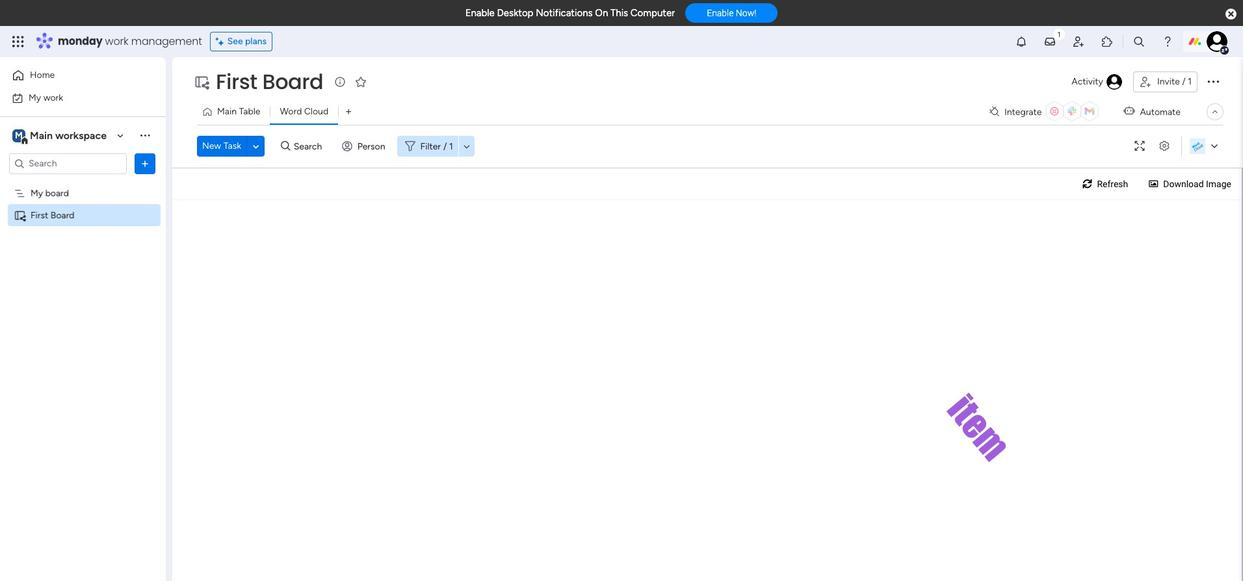 Task type: vqa. For each thing, say whether or not it's contained in the screenshot.
monday
yes



Task type: describe. For each thing, give the bounding box(es) containing it.
computer
[[631, 7, 675, 19]]

invite members image
[[1073, 35, 1086, 48]]

add to favorites image
[[355, 75, 368, 88]]

new
[[202, 141, 221, 152]]

1 for invite / 1
[[1189, 76, 1192, 87]]

dapulse integrations image
[[990, 107, 1000, 117]]

1 vertical spatial shareable board image
[[14, 209, 26, 221]]

desktop
[[497, 7, 534, 19]]

main for main table
[[217, 106, 237, 117]]

angle down image
[[253, 141, 259, 151]]

collapse board header image
[[1211, 107, 1221, 117]]

word
[[280, 106, 302, 117]]

options image
[[139, 157, 152, 170]]

autopilot image
[[1124, 103, 1135, 120]]

activity
[[1072, 76, 1104, 87]]

First Board field
[[213, 67, 327, 96]]

settings image
[[1155, 141, 1175, 151]]

enable now! button
[[686, 3, 778, 23]]

new task
[[202, 141, 241, 152]]

m
[[15, 130, 23, 141]]

Search in workspace field
[[27, 156, 109, 171]]

1 horizontal spatial first
[[216, 67, 257, 96]]

/ for invite
[[1183, 76, 1186, 87]]

enable desktop notifications on this computer
[[466, 7, 675, 19]]

select product image
[[12, 35, 25, 48]]

enable for enable now!
[[707, 8, 734, 18]]

invite
[[1158, 76, 1181, 87]]

monday
[[58, 34, 102, 49]]

board inside list box
[[51, 210, 75, 221]]

monday work management
[[58, 34, 202, 49]]

cloud
[[304, 106, 329, 117]]

table
[[239, 106, 260, 117]]

now!
[[736, 8, 757, 18]]

on
[[595, 7, 608, 19]]

my for my board
[[31, 188, 43, 199]]

add view image
[[346, 107, 351, 117]]

my work button
[[8, 87, 140, 108]]

workspace
[[55, 129, 107, 141]]

home
[[30, 70, 55, 81]]

dapulse close image
[[1226, 8, 1237, 21]]

workspace selection element
[[12, 128, 109, 145]]

invite / 1 button
[[1134, 72, 1198, 92]]

main table button
[[197, 101, 270, 122]]

see plans
[[227, 36, 267, 47]]

list box containing my board
[[0, 180, 166, 402]]

main table
[[217, 106, 260, 117]]

1 vertical spatial first
[[31, 210, 48, 221]]

/ for filter
[[444, 141, 447, 152]]

my for my work
[[29, 92, 41, 103]]

enable for enable desktop notifications on this computer
[[466, 7, 495, 19]]

see plans button
[[210, 32, 273, 51]]

v2 search image
[[281, 139, 291, 154]]

inbox image
[[1044, 35, 1057, 48]]

search everything image
[[1133, 35, 1146, 48]]



Task type: locate. For each thing, give the bounding box(es) containing it.
1 horizontal spatial board
[[262, 67, 323, 96]]

my board
[[31, 188, 69, 199]]

0 vertical spatial main
[[217, 106, 237, 117]]

1 vertical spatial my
[[31, 188, 43, 199]]

0 horizontal spatial enable
[[466, 7, 495, 19]]

main inside button
[[217, 106, 237, 117]]

automate
[[1141, 106, 1181, 117]]

filter
[[421, 141, 441, 152]]

1 for filter / 1
[[449, 141, 453, 152]]

1
[[1189, 76, 1192, 87], [449, 141, 453, 152]]

board down board
[[51, 210, 75, 221]]

1 horizontal spatial shareable board image
[[194, 74, 209, 90]]

first
[[216, 67, 257, 96], [31, 210, 48, 221]]

open full screen image
[[1130, 141, 1151, 151]]

see
[[227, 36, 243, 47]]

board
[[262, 67, 323, 96], [51, 210, 75, 221]]

0 vertical spatial board
[[262, 67, 323, 96]]

/
[[1183, 76, 1186, 87], [444, 141, 447, 152]]

arrow down image
[[459, 139, 475, 154]]

shareable board image
[[194, 74, 209, 90], [14, 209, 26, 221]]

/ inside button
[[1183, 76, 1186, 87]]

workspace options image
[[139, 129, 152, 142]]

1 horizontal spatial first board
[[216, 67, 323, 96]]

enable left now!
[[707, 8, 734, 18]]

0 horizontal spatial first
[[31, 210, 48, 221]]

list box
[[0, 180, 166, 402]]

options image
[[1206, 73, 1222, 89]]

1 vertical spatial 1
[[449, 141, 453, 152]]

0 horizontal spatial shareable board image
[[14, 209, 26, 221]]

1 vertical spatial /
[[444, 141, 447, 152]]

1 vertical spatial board
[[51, 210, 75, 221]]

0 vertical spatial my
[[29, 92, 41, 103]]

this
[[611, 7, 628, 19]]

0 vertical spatial /
[[1183, 76, 1186, 87]]

Search field
[[291, 137, 330, 155]]

enable now!
[[707, 8, 757, 18]]

notifications image
[[1015, 35, 1028, 48]]

1 horizontal spatial main
[[217, 106, 237, 117]]

workspace image
[[12, 128, 25, 143]]

0 horizontal spatial main
[[30, 129, 53, 141]]

1 horizontal spatial work
[[105, 34, 129, 49]]

1 vertical spatial first board
[[31, 210, 75, 221]]

enable inside button
[[707, 8, 734, 18]]

work right monday
[[105, 34, 129, 49]]

option
[[0, 181, 166, 184]]

notifications
[[536, 7, 593, 19]]

person button
[[337, 136, 393, 157]]

task
[[224, 141, 241, 152]]

1 image
[[1054, 27, 1066, 41]]

word cloud
[[280, 106, 329, 117]]

1 horizontal spatial 1
[[1189, 76, 1192, 87]]

work
[[105, 34, 129, 49], [43, 92, 63, 103]]

my left board
[[31, 188, 43, 199]]

enable left desktop
[[466, 7, 495, 19]]

show board description image
[[333, 75, 348, 88]]

my down "home"
[[29, 92, 41, 103]]

my inside my work button
[[29, 92, 41, 103]]

my inside list box
[[31, 188, 43, 199]]

main right workspace image
[[30, 129, 53, 141]]

new task button
[[197, 136, 247, 157]]

integrate
[[1005, 106, 1042, 117]]

1 right 'invite'
[[1189, 76, 1192, 87]]

first board
[[216, 67, 323, 96], [31, 210, 75, 221]]

main workspace
[[30, 129, 107, 141]]

0 horizontal spatial 1
[[449, 141, 453, 152]]

my work
[[29, 92, 63, 103]]

work down "home"
[[43, 92, 63, 103]]

work for my
[[43, 92, 63, 103]]

home button
[[8, 65, 140, 86]]

1 horizontal spatial enable
[[707, 8, 734, 18]]

work for monday
[[105, 34, 129, 49]]

first down my board
[[31, 210, 48, 221]]

0 vertical spatial 1
[[1189, 76, 1192, 87]]

/ right 'invite'
[[1183, 76, 1186, 87]]

help image
[[1162, 35, 1175, 48]]

1 inside button
[[1189, 76, 1192, 87]]

jacob simon image
[[1207, 31, 1228, 52]]

person
[[358, 141, 385, 152]]

first up 'main table'
[[216, 67, 257, 96]]

plans
[[245, 36, 267, 47]]

/ right filter
[[444, 141, 447, 152]]

first board up table
[[216, 67, 323, 96]]

0 vertical spatial work
[[105, 34, 129, 49]]

0 horizontal spatial first board
[[31, 210, 75, 221]]

invite / 1
[[1158, 76, 1192, 87]]

management
[[131, 34, 202, 49]]

board
[[45, 188, 69, 199]]

1 left arrow down 'icon'
[[449, 141, 453, 152]]

main inside workspace selection "element"
[[30, 129, 53, 141]]

1 vertical spatial main
[[30, 129, 53, 141]]

first board down my board
[[31, 210, 75, 221]]

board up word
[[262, 67, 323, 96]]

1 horizontal spatial /
[[1183, 76, 1186, 87]]

main left table
[[217, 106, 237, 117]]

0 vertical spatial first board
[[216, 67, 323, 96]]

apps image
[[1101, 35, 1114, 48]]

1 vertical spatial work
[[43, 92, 63, 103]]

0 horizontal spatial board
[[51, 210, 75, 221]]

word cloud button
[[270, 101, 338, 122]]

0 vertical spatial shareable board image
[[194, 74, 209, 90]]

main for main workspace
[[30, 129, 53, 141]]

enable
[[466, 7, 495, 19], [707, 8, 734, 18]]

main
[[217, 106, 237, 117], [30, 129, 53, 141]]

0 vertical spatial first
[[216, 67, 257, 96]]

my
[[29, 92, 41, 103], [31, 188, 43, 199]]

work inside my work button
[[43, 92, 63, 103]]

activity button
[[1067, 72, 1129, 92]]

0 horizontal spatial /
[[444, 141, 447, 152]]

0 horizontal spatial work
[[43, 92, 63, 103]]

filter / 1
[[421, 141, 453, 152]]



